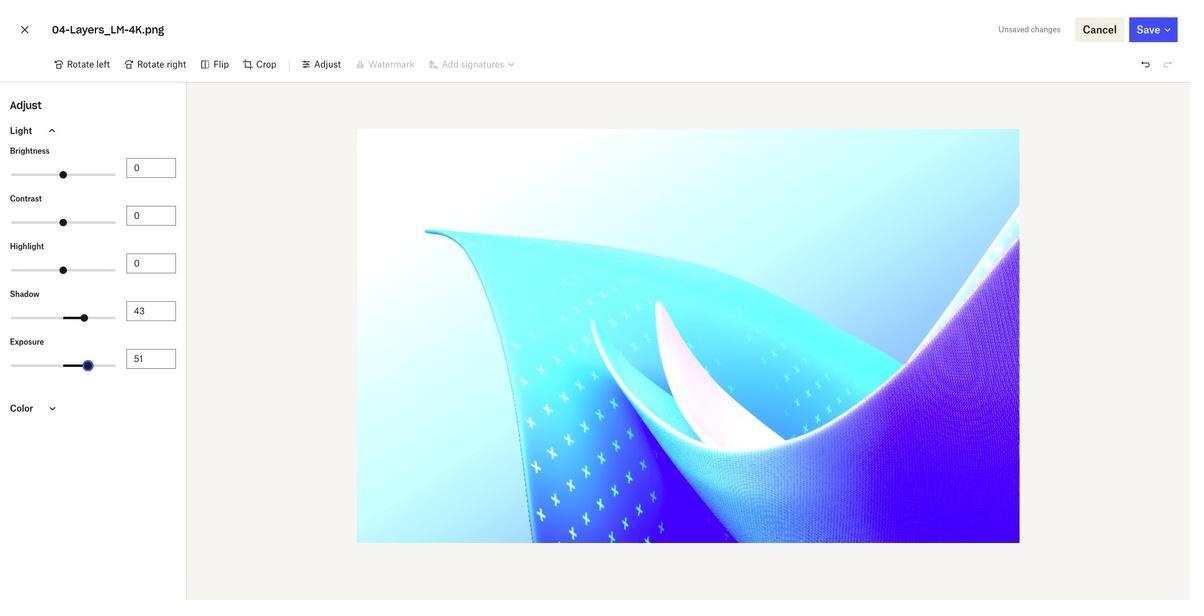 Task type: locate. For each thing, give the bounding box(es) containing it.
0 horizontal spatial rotate
[[67, 59, 94, 69]]

color button
[[0, 394, 186, 423]]

None field
[[0, 0, 95, 14]]

Exposure range field
[[11, 364, 115, 367]]

rotate left button
[[47, 55, 117, 74]]

rotate for rotate left
[[67, 59, 94, 69]]

1 vertical spatial adjust
[[10, 99, 42, 112]]

unsaved changes
[[999, 25, 1061, 34]]

rotate inside rotate left "button"
[[67, 59, 94, 69]]

1 horizontal spatial rotate
[[137, 59, 164, 69]]

exposure
[[10, 337, 44, 347]]

highlight
[[10, 242, 44, 251]]

rotate left
[[67, 59, 110, 69]]

1 rotate from the left
[[67, 59, 94, 69]]

Shadow range field
[[11, 317, 115, 319]]

adjust up light
[[10, 99, 42, 112]]

close image
[[17, 20, 32, 40]]

4k.png
[[129, 24, 164, 36]]

Brightness number field
[[134, 161, 169, 175]]

04-layers_lm-4k.png
[[52, 24, 164, 36]]

crop
[[256, 59, 276, 69]]

cancel button
[[1076, 17, 1124, 42]]

rotate left left
[[67, 59, 94, 69]]

Contrast range field
[[11, 221, 115, 224]]

contrast
[[10, 194, 42, 203]]

Brightness range field
[[11, 174, 115, 176]]

save button
[[1129, 17, 1178, 42]]

2 rotate from the left
[[137, 59, 164, 69]]

adjust right the crop
[[314, 59, 341, 69]]

adjust
[[314, 59, 341, 69], [10, 99, 42, 112]]

light
[[10, 125, 32, 135]]

rotate left right
[[137, 59, 164, 69]]

rotate
[[67, 59, 94, 69], [137, 59, 164, 69]]

rotate inside the rotate right button
[[137, 59, 164, 69]]

1 horizontal spatial adjust
[[314, 59, 341, 69]]

Highlight range field
[[11, 269, 115, 272]]

0 vertical spatial adjust
[[314, 59, 341, 69]]

layers_lm-
[[70, 24, 129, 36]]

flip button
[[194, 55, 236, 74]]

Contrast number field
[[134, 209, 169, 223]]



Task type: describe. For each thing, give the bounding box(es) containing it.
rotate for rotate right
[[137, 59, 164, 69]]

Highlight number field
[[134, 257, 169, 270]]

adjust button
[[294, 55, 348, 74]]

color
[[10, 403, 33, 413]]

0 horizontal spatial adjust
[[10, 99, 42, 112]]

cancel
[[1083, 24, 1117, 36]]

brightness
[[10, 146, 50, 156]]

Shadow number field
[[134, 304, 169, 318]]

right
[[167, 59, 186, 69]]

light button
[[0, 116, 186, 145]]

flip
[[213, 59, 229, 69]]

adjust inside adjust button
[[314, 59, 341, 69]]

rotate right
[[137, 59, 186, 69]]

shadow
[[10, 289, 40, 299]]

rotate right button
[[117, 55, 194, 74]]

changes
[[1031, 25, 1061, 34]]

Exposure number field
[[134, 352, 169, 366]]

crop button
[[236, 55, 284, 74]]

left
[[96, 59, 110, 69]]

unsaved
[[999, 25, 1029, 34]]

04-
[[52, 24, 70, 36]]

save
[[1137, 24, 1160, 36]]



Task type: vqa. For each thing, say whether or not it's contained in the screenshot.
Add your thoughts image
no



